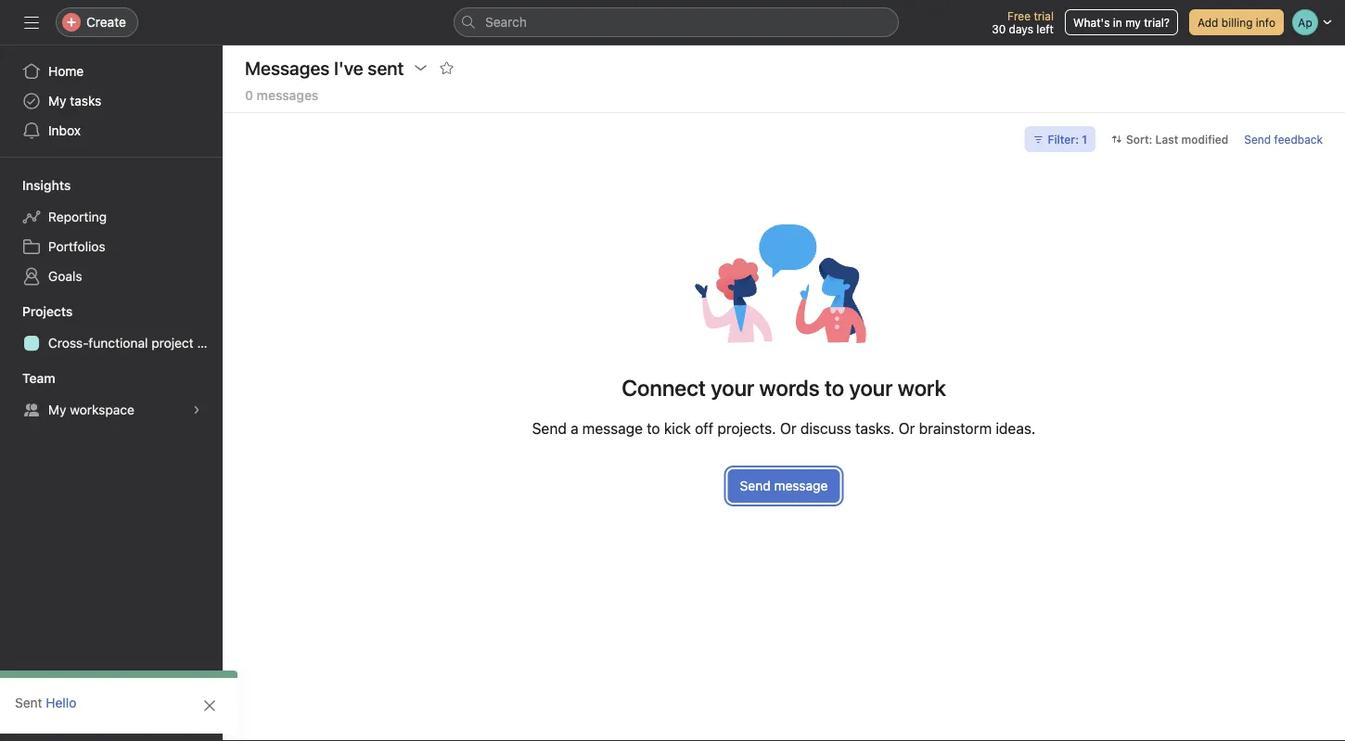 Task type: describe. For each thing, give the bounding box(es) containing it.
global element
[[0, 45, 223, 157]]

invite button
[[18, 701, 98, 734]]

sent
[[15, 696, 42, 711]]

sort: last modified button
[[1103, 126, 1237, 152]]

my
[[1126, 16, 1141, 29]]

inbox link
[[11, 116, 212, 146]]

0
[[245, 88, 253, 103]]

home
[[48, 64, 84, 79]]

search button
[[454, 7, 899, 37]]

in
[[1113, 16, 1123, 29]]

tasks
[[70, 93, 101, 109]]

insights button
[[0, 176, 71, 195]]

send message button
[[728, 470, 840, 503]]

send a message to kick off projects. or discuss tasks. or brainstorm ideas.
[[532, 420, 1036, 438]]

send feedback
[[1245, 133, 1323, 146]]

send for send message
[[740, 478, 771, 494]]

filter:
[[1048, 133, 1079, 146]]

trial
[[1034, 9, 1054, 22]]

message inside button
[[774, 478, 828, 494]]

add billing info
[[1198, 16, 1276, 29]]

reporting
[[48, 209, 107, 225]]

what's in my trial? button
[[1065, 9, 1179, 35]]

my for my workspace
[[48, 402, 66, 418]]

to for kick
[[647, 420, 660, 438]]

insights
[[22, 178, 71, 193]]

goals link
[[11, 262, 212, 291]]

2 or from the left
[[899, 420, 915, 438]]

search
[[485, 14, 527, 30]]

to for your work
[[825, 375, 845, 401]]

send feedback link
[[1245, 131, 1323, 148]]

sort: last modified
[[1127, 133, 1229, 146]]

messages i've sent
[[245, 57, 404, 78]]

hello
[[46, 696, 76, 711]]

portfolios link
[[11, 232, 212, 262]]

last
[[1156, 133, 1179, 146]]

add to starred image
[[439, 60, 454, 75]]

goals
[[48, 269, 82, 284]]

i've sent
[[334, 57, 404, 78]]

my for my tasks
[[48, 93, 66, 109]]

0 messages
[[245, 88, 319, 103]]

projects element
[[0, 295, 223, 362]]

cross-functional project plan link
[[11, 329, 223, 358]]

connect
[[622, 375, 706, 401]]

free
[[1008, 9, 1031, 22]]

a
[[571, 420, 579, 438]]

filter: 1
[[1048, 133, 1088, 146]]

your
[[711, 375, 755, 401]]

info
[[1256, 16, 1276, 29]]

send for send a message to kick off projects. or discuss tasks. or brainstorm ideas.
[[532, 420, 567, 438]]

your work
[[849, 375, 946, 401]]

workspace
[[70, 402, 134, 418]]

my workspace
[[48, 402, 134, 418]]

cross-
[[48, 335, 89, 351]]

project
[[152, 335, 194, 351]]

1
[[1082, 133, 1088, 146]]

close image
[[202, 699, 217, 714]]

add billing info button
[[1190, 9, 1284, 35]]

what's in my trial?
[[1074, 16, 1170, 29]]

free trial 30 days left
[[992, 9, 1054, 35]]

tasks.
[[855, 420, 895, 438]]



Task type: vqa. For each thing, say whether or not it's contained in the screenshot.
Starred element
no



Task type: locate. For each thing, give the bounding box(es) containing it.
0 vertical spatial send
[[1245, 133, 1272, 146]]

send left feedback
[[1245, 133, 1272, 146]]

sort:
[[1127, 133, 1153, 146]]

left
[[1037, 22, 1054, 35]]

1 vertical spatial message
[[774, 478, 828, 494]]

1 vertical spatial my
[[48, 402, 66, 418]]

cross-functional project plan
[[48, 335, 223, 351]]

team
[[22, 371, 55, 386]]

see details, my workspace image
[[191, 405, 202, 416]]

my tasks
[[48, 93, 101, 109]]

sent hello
[[15, 696, 76, 711]]

kick
[[664, 420, 691, 438]]

my left tasks
[[48, 93, 66, 109]]

feedback
[[1275, 133, 1323, 146]]

search list box
[[454, 7, 899, 37]]

30
[[992, 22, 1006, 35]]

plan
[[197, 335, 223, 351]]

1 vertical spatial send
[[532, 420, 567, 438]]

words
[[760, 375, 820, 401]]

projects.
[[718, 420, 776, 438]]

2 my from the top
[[48, 402, 66, 418]]

0 horizontal spatial message
[[583, 420, 643, 438]]

1 horizontal spatial send
[[740, 478, 771, 494]]

home link
[[11, 57, 212, 86]]

create button
[[56, 7, 138, 37]]

trial?
[[1144, 16, 1170, 29]]

send message
[[740, 478, 828, 494]]

invite
[[52, 709, 86, 725]]

send for send feedback
[[1245, 133, 1272, 146]]

0 messages button
[[245, 88, 319, 112]]

2 vertical spatial send
[[740, 478, 771, 494]]

projects
[[22, 304, 73, 319]]

0 vertical spatial my
[[48, 93, 66, 109]]

my tasks link
[[11, 86, 212, 116]]

1 or from the left
[[780, 420, 797, 438]]

hello link
[[46, 696, 76, 711]]

hide sidebar image
[[24, 15, 39, 30]]

days
[[1009, 22, 1034, 35]]

what's
[[1074, 16, 1110, 29]]

2 horizontal spatial send
[[1245, 133, 1272, 146]]

message right 'a'
[[583, 420, 643, 438]]

functional
[[89, 335, 148, 351]]

projects button
[[0, 303, 73, 321]]

send
[[1245, 133, 1272, 146], [532, 420, 567, 438], [740, 478, 771, 494]]

1 my from the top
[[48, 93, 66, 109]]

or
[[780, 420, 797, 438], [899, 420, 915, 438]]

messages
[[257, 88, 319, 103]]

send left 'a'
[[532, 420, 567, 438]]

teams element
[[0, 362, 223, 429]]

my down team
[[48, 402, 66, 418]]

1 horizontal spatial or
[[899, 420, 915, 438]]

off
[[695, 420, 714, 438]]

1 horizontal spatial message
[[774, 478, 828, 494]]

portfolios
[[48, 239, 105, 254]]

or left discuss
[[780, 420, 797, 438]]

send inside button
[[740, 478, 771, 494]]

team button
[[0, 369, 55, 388]]

0 horizontal spatial to
[[647, 420, 660, 438]]

create
[[86, 14, 126, 30]]

reporting link
[[11, 202, 212, 232]]

0 horizontal spatial send
[[532, 420, 567, 438]]

0 vertical spatial message
[[583, 420, 643, 438]]

filter: 1 button
[[1025, 126, 1096, 152]]

1 horizontal spatial to
[[825, 375, 845, 401]]

ideas.
[[996, 420, 1036, 438]]

to
[[825, 375, 845, 401], [647, 420, 660, 438]]

my inside global element
[[48, 93, 66, 109]]

billing
[[1222, 16, 1253, 29]]

1 vertical spatial to
[[647, 420, 660, 438]]

connect your words to your work
[[622, 375, 946, 401]]

discuss
[[801, 420, 852, 438]]

brainstorm
[[919, 420, 992, 438]]

add
[[1198, 16, 1219, 29]]

to left kick
[[647, 420, 660, 438]]

send down projects.
[[740, 478, 771, 494]]

message
[[583, 420, 643, 438], [774, 478, 828, 494]]

modified
[[1182, 133, 1229, 146]]

my workspace link
[[11, 395, 212, 425]]

my inside teams element
[[48, 402, 66, 418]]

insights element
[[0, 169, 223, 295]]

or right tasks.
[[899, 420, 915, 438]]

to up discuss
[[825, 375, 845, 401]]

message down send a message to kick off projects. or discuss tasks. or brainstorm ideas.
[[774, 478, 828, 494]]

my
[[48, 93, 66, 109], [48, 402, 66, 418]]

0 vertical spatial to
[[825, 375, 845, 401]]

0 horizontal spatial or
[[780, 420, 797, 438]]

messages
[[245, 57, 330, 78]]

actions image
[[413, 60, 428, 75]]

inbox
[[48, 123, 81, 138]]



